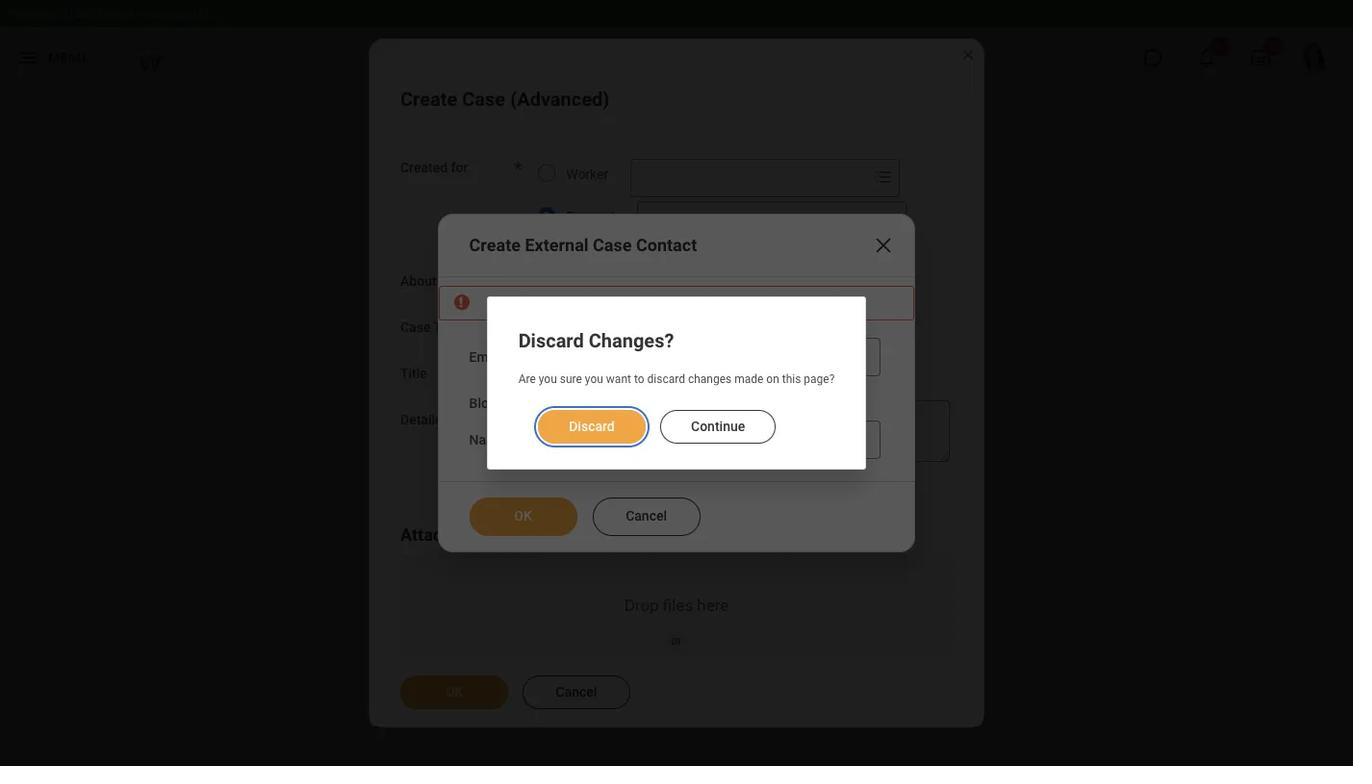 Task type: describe. For each thing, give the bounding box(es) containing it.
create case (advanced) dialog
[[369, 39, 985, 751]]

case type
[[401, 320, 463, 335]]

create external case contact
[[469, 235, 697, 255]]

found
[[587, 296, 622, 311]]

worker
[[566, 167, 609, 182]]

0 vertical spatial case
[[462, 88, 506, 111]]

block external email
[[469, 395, 592, 411]]

detailed
[[401, 412, 450, 427]]

Email text field
[[612, 338, 881, 376]]

on
[[767, 373, 780, 386]]

title
[[401, 366, 427, 381]]

2 horizontal spatial case
[[593, 235, 632, 255]]

alerts
[[550, 296, 584, 311]]

adeptai_dpt1
[[143, 7, 210, 20]]

for
[[451, 160, 468, 175]]

block
[[469, 395, 503, 411]]

to
[[634, 373, 645, 386]]

implementation
[[8, 7, 89, 20]]

discard
[[647, 373, 685, 386]]

or
[[671, 635, 682, 648]]

external for case
[[525, 235, 589, 255]]

search field for worker
[[632, 161, 869, 195]]

sure
[[560, 373, 582, 386]]

inbox large image
[[1252, 48, 1271, 67]]

name
[[469, 433, 505, 448]]

changes
[[688, 373, 732, 386]]

search field for external
[[638, 203, 875, 238]]

attachments
[[401, 525, 501, 545]]

x image
[[873, 234, 896, 257]]

1 you from the left
[[539, 373, 557, 386]]

message
[[453, 412, 509, 427]]

created for
[[401, 160, 468, 175]]

exclamation image
[[454, 295, 468, 310]]

continue
[[691, 419, 745, 434]]

create for create case (advanced)
[[401, 88, 458, 111]]

close create case (advanced) image
[[961, 47, 976, 63]]

and
[[526, 296, 547, 311]]

made
[[735, 373, 764, 386]]

prompts image for created for
[[769, 269, 793, 292]]

1 horizontal spatial email
[[559, 395, 592, 411]]



Task type: vqa. For each thing, say whether or not it's contained in the screenshot.
right Global
no



Task type: locate. For each thing, give the bounding box(es) containing it.
create external case contact dialog
[[438, 213, 916, 553]]

profile logan mcneil element
[[1288, 37, 1342, 79]]

0 horizontal spatial case
[[401, 320, 431, 335]]

detailed message
[[401, 412, 509, 427]]

discard down errors and alerts found
[[519, 329, 584, 352]]

create for create external case contact
[[469, 235, 521, 255]]

discard changes?
[[519, 329, 674, 352]]

external up errors and alerts found
[[525, 235, 589, 255]]

discard
[[519, 329, 584, 352], [569, 419, 615, 434]]

0 vertical spatial email
[[469, 349, 503, 365]]

0 vertical spatial search field
[[632, 161, 869, 195]]

1 horizontal spatial case
[[462, 88, 506, 111]]

prompts image
[[872, 166, 896, 189], [879, 208, 902, 231], [769, 269, 793, 292]]

external inside create case (advanced) dialog
[[566, 209, 615, 224]]

create case (advanced)
[[401, 88, 610, 111]]

1 vertical spatial case
[[593, 235, 632, 255]]

discard for discard changes?
[[519, 329, 584, 352]]

about
[[401, 273, 437, 289]]

discard button
[[538, 410, 646, 444]]

Case Type field
[[529, 310, 766, 345]]

0 vertical spatial create
[[401, 88, 458, 111]]

2 vertical spatial external
[[507, 395, 556, 411]]

continue button
[[660, 410, 776, 444]]

2 you from the left
[[585, 373, 604, 386]]

0 horizontal spatial you
[[539, 373, 557, 386]]

Search field
[[632, 161, 869, 195], [638, 203, 875, 238]]

are
[[519, 373, 536, 386]]

contact
[[636, 235, 697, 255]]

case up about field
[[593, 235, 632, 255]]

1 vertical spatial search field
[[638, 203, 875, 238]]

notifications large image
[[1198, 48, 1217, 67]]

0 horizontal spatial create
[[401, 88, 458, 111]]

you right are
[[539, 373, 557, 386]]

errors
[[490, 296, 523, 311]]

prompts image for worker
[[879, 208, 902, 231]]

created
[[401, 160, 448, 175]]

1 horizontal spatial create
[[469, 235, 521, 255]]

this
[[782, 373, 801, 386]]

external down are
[[507, 395, 556, 411]]

external up the create external case contact
[[566, 209, 615, 224]]

Title text field
[[528, 354, 797, 393]]

1 vertical spatial create
[[469, 235, 521, 255]]

1 vertical spatial discard
[[569, 419, 615, 434]]

region
[[519, 395, 835, 446]]

external
[[566, 209, 615, 224], [525, 235, 589, 255], [507, 395, 556, 411]]

email
[[469, 349, 503, 365], [559, 395, 592, 411]]

create up 'errors'
[[469, 235, 521, 255]]

attachments region
[[401, 524, 953, 751]]

want
[[606, 373, 632, 386]]

main content
[[0, 89, 1354, 181]]

case
[[462, 88, 506, 111], [593, 235, 632, 255], [401, 320, 431, 335]]

check small image
[[609, 391, 632, 414]]

errors and alerts found
[[490, 296, 622, 311]]

discard changes? dialog
[[487, 296, 867, 470]]

-
[[136, 7, 140, 20]]

1 horizontal spatial you
[[585, 373, 604, 386]]

0 vertical spatial external
[[566, 209, 615, 224]]

external for email
[[507, 395, 556, 411]]

region inside discard changes? dialog
[[519, 395, 835, 446]]

page?
[[804, 373, 835, 386]]

discard inside button
[[569, 419, 615, 434]]

discard for discard
[[569, 419, 615, 434]]

email down the sure
[[559, 395, 592, 411]]

create up created
[[401, 88, 458, 111]]

email up the block
[[469, 349, 503, 365]]

you right the sure
[[585, 373, 604, 386]]

region containing discard
[[519, 395, 835, 446]]

1 vertical spatial external
[[525, 235, 589, 255]]

case left type
[[401, 320, 431, 335]]

0 vertical spatial prompts image
[[872, 166, 896, 189]]

Detailed Message text field
[[528, 401, 950, 462]]

About field
[[529, 264, 766, 298]]

1 vertical spatial prompts image
[[879, 208, 902, 231]]

0 vertical spatial discard
[[519, 329, 584, 352]]

are you sure you want to discard changes made on this page?
[[519, 373, 835, 386]]

discard down check small icon
[[569, 419, 615, 434]]

Name text field
[[612, 421, 881, 460]]

0 horizontal spatial email
[[469, 349, 503, 365]]

(advanced)
[[510, 88, 610, 111]]

changes?
[[589, 329, 674, 352]]

you
[[539, 373, 557, 386], [585, 373, 604, 386]]

1 vertical spatial email
[[559, 395, 592, 411]]

2 vertical spatial case
[[401, 320, 431, 335]]

type
[[434, 320, 463, 335]]

implementation preview -   adeptai_dpt1
[[8, 7, 210, 20]]

implementation preview -   adeptai_dpt1 banner
[[0, 0, 1354, 89]]

2 vertical spatial prompts image
[[769, 269, 793, 292]]

preview
[[92, 7, 133, 20]]

case up for
[[462, 88, 506, 111]]

create
[[401, 88, 458, 111], [469, 235, 521, 255]]



